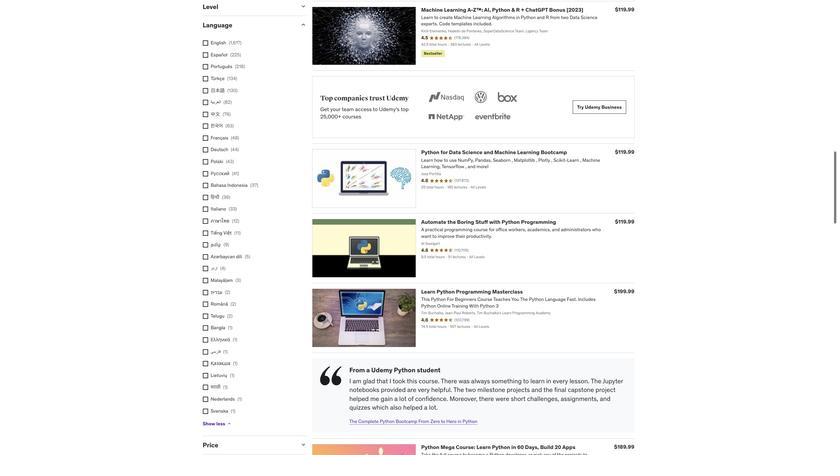 Task type: locate. For each thing, give the bounding box(es) containing it.
xsmall image for 中文
[[203, 112, 208, 117]]

course:
[[456, 444, 475, 451]]

i left am
[[349, 377, 351, 385]]

0 vertical spatial udemy
[[386, 94, 409, 103]]

0 vertical spatial (2)
[[225, 290, 230, 296]]

automate the boring stuff with python programming
[[421, 219, 556, 226]]

0 horizontal spatial the
[[447, 219, 456, 226]]

2 vertical spatial the
[[349, 419, 357, 425]]

to inside from a udemy python student i am glad that i took this course. there was always something to learn in every lesson. the jupyter notebooks provided are very helpful. the two milestone projects and the final capstone project helped me gain a lot of confidence. moreover, there were short challenges, assignments, and quizzes which also helped a lot.
[[523, 377, 529, 385]]

the left complete
[[349, 419, 357, 425]]

udemy inside top companies trust udemy get your team access to udemy's top 25,000+ courses
[[386, 94, 409, 103]]

to down trust
[[373, 106, 378, 113]]

2 vertical spatial in
[[511, 444, 516, 451]]

0 vertical spatial small image
[[300, 3, 307, 10]]

0 vertical spatial the
[[447, 219, 456, 226]]

python inside from a udemy python student i am glad that i took this course. there was always something to learn in every lesson. the jupyter notebooks provided are very helpful. the two milestone projects and the final capstone project helped me gain a lot of confidence. moreover, there were short challenges, assignments, and quizzes which also helped a lot.
[[394, 367, 415, 375]]

0 vertical spatial learn
[[421, 289, 435, 295]]

with
[[489, 219, 500, 226]]

that
[[377, 377, 388, 385]]

i right 'that'
[[389, 377, 391, 385]]

1 horizontal spatial in
[[511, 444, 516, 451]]

2 vertical spatial (2)
[[227, 313, 233, 319]]

took
[[393, 377, 405, 385]]

0 vertical spatial and
[[484, 149, 493, 156]]

xsmall image for tiếng
[[203, 231, 208, 236]]

eventbrite image
[[474, 110, 512, 125]]

learn
[[530, 377, 545, 385]]

(1) right lietuvių
[[230, 373, 234, 379]]

xsmall image left azərbaycan
[[203, 255, 208, 260]]

svenska
[[211, 409, 228, 415]]

1 small image from the top
[[300, 3, 307, 10]]

português
[[211, 64, 232, 70]]

a-
[[467, 6, 473, 13]]

nasdaq image
[[427, 90, 466, 105]]

(225)
[[230, 52, 241, 58]]

0 vertical spatial in
[[546, 377, 551, 385]]

2 vertical spatial $119.99
[[615, 219, 634, 225]]

0 vertical spatial machine
[[421, 6, 443, 13]]

bangla
[[211, 325, 225, 331]]

to right zero at the bottom right of page
[[441, 419, 445, 425]]

r
[[516, 6, 520, 13]]

and down project
[[600, 395, 610, 403]]

(1) right ελληνικά on the bottom of page
[[233, 337, 237, 343]]

try
[[577, 104, 584, 110]]

$119.99 for automate the boring stuff with python programming
[[615, 219, 634, 225]]

0 vertical spatial to
[[373, 106, 378, 113]]

xsmall image left türkçe
[[203, 76, 208, 82]]

xsmall image left русский
[[203, 171, 208, 177]]

15 xsmall image from the top
[[203, 326, 208, 331]]

xsmall image for ελληνικά
[[203, 338, 208, 343]]

3 $119.99 from the top
[[615, 219, 634, 225]]

0 horizontal spatial from
[[349, 367, 365, 375]]

1 horizontal spatial the
[[543, 386, 553, 394]]

2 $119.99 from the top
[[615, 149, 634, 156]]

1 vertical spatial programming
[[456, 289, 491, 295]]

0 horizontal spatial learning
[[444, 6, 466, 13]]

xsmall image for español
[[203, 52, 208, 58]]

1 vertical spatial machine
[[494, 149, 516, 156]]

assignments,
[[561, 395, 598, 403]]

xsmall image left polski
[[203, 159, 208, 165]]

price
[[203, 442, 218, 450]]

the left boring
[[447, 219, 456, 226]]

milestone
[[477, 386, 505, 394]]

in inside from a udemy python student i am glad that i took this course. there was always something to learn in every lesson. the jupyter notebooks provided are very helpful. the two milestone projects and the final capstone project helped me gain a lot of confidence. moreover, there were short challenges, assignments, and quizzes which also helped a lot.
[[546, 377, 551, 385]]

1 vertical spatial the
[[453, 386, 464, 394]]

0 horizontal spatial i
[[349, 377, 351, 385]]

0 horizontal spatial the
[[349, 419, 357, 425]]

&
[[511, 6, 515, 13]]

19 xsmall image from the top
[[203, 397, 208, 403]]

xsmall image for italiano
[[203, 207, 208, 212]]

there
[[479, 395, 494, 403]]

xsmall image left italiano
[[203, 207, 208, 212]]

20 xsmall image from the top
[[203, 409, 208, 415]]

short
[[511, 395, 526, 403]]

1 horizontal spatial programming
[[521, 219, 556, 226]]

‏עברית‏
[[211, 290, 222, 296]]

business
[[601, 104, 622, 110]]

top
[[401, 106, 409, 113]]

team
[[342, 106, 354, 113]]

13 xsmall image from the top
[[203, 302, 208, 307]]

ai,
[[484, 6, 491, 13]]

1 i from the left
[[349, 377, 351, 385]]

(33)
[[229, 206, 237, 212]]

xsmall image for deutsch
[[203, 148, 208, 153]]

7 xsmall image from the top
[[203, 183, 208, 189]]

your
[[330, 106, 341, 113]]

türkçe (134)
[[211, 75, 237, 82]]

60
[[517, 444, 524, 451]]

1 vertical spatial and
[[531, 386, 542, 394]]

1 $119.99 from the top
[[615, 6, 634, 13]]

xsmall image right less
[[226, 422, 232, 427]]

xsmall image left मराठी
[[203, 385, 208, 391]]

a up glad
[[366, 367, 370, 375]]

(2) right română
[[231, 301, 236, 307]]

lot.
[[429, 404, 438, 412]]

2 horizontal spatial a
[[424, 404, 427, 412]]

18 xsmall image from the top
[[203, 385, 208, 391]]

2 vertical spatial a
[[424, 404, 427, 412]]

from a udemy python student i am glad that i took this course. there was always something to learn in every lesson. the jupyter notebooks provided are very helpful. the two milestone projects and the final capstone project helped me gain a lot of confidence. moreover, there were short challenges, assignments, and quizzes which also helped a lot.
[[349, 367, 623, 412]]

(1) for فارسی (1)
[[223, 349, 228, 355]]

xsmall image left ภาษาไทย
[[203, 219, 208, 224]]

xsmall image left 日本語
[[203, 88, 208, 93]]

udemy up 'that'
[[371, 367, 392, 375]]

xsmall image left português in the left of the page
[[203, 64, 208, 70]]

price button
[[203, 442, 295, 450]]

2 horizontal spatial in
[[546, 377, 551, 385]]

0 horizontal spatial bootcamp
[[396, 419, 417, 425]]

telugu (2)
[[211, 313, 233, 319]]

1 xsmall image from the top
[[203, 64, 208, 70]]

1 horizontal spatial helped
[[403, 404, 423, 412]]

xsmall image left malayāḷam
[[203, 278, 208, 284]]

қазақша (1)
[[211, 361, 237, 367]]

1 vertical spatial to
[[523, 377, 529, 385]]

(1) for қазақша (1)
[[233, 361, 237, 367]]

한국어 (63)
[[211, 123, 234, 129]]

xsmall image left english on the top of the page
[[203, 40, 208, 46]]

show
[[203, 421, 215, 427]]

xsmall image left telugu
[[203, 314, 208, 319]]

in right learn
[[546, 377, 551, 385]]

(1) right the nederlands
[[237, 397, 242, 403]]

small image for level
[[300, 3, 307, 10]]

5 xsmall image from the top
[[203, 136, 208, 141]]

xsmall image up show in the left of the page
[[203, 409, 208, 415]]

20
[[555, 444, 561, 451]]

moreover,
[[450, 395, 478, 403]]

1 vertical spatial in
[[458, 419, 461, 425]]

1 horizontal spatial i
[[389, 377, 391, 385]]

xsmall image for azərbaycan
[[203, 255, 208, 260]]

gain
[[381, 395, 393, 403]]

xsmall image left 中文
[[203, 112, 208, 117]]

2 i from the left
[[389, 377, 391, 385]]

which
[[372, 404, 389, 412]]

bonus
[[549, 6, 565, 13]]

a left lot.
[[424, 404, 427, 412]]

(43)
[[226, 159, 234, 165]]

8 xsmall image from the top
[[203, 207, 208, 212]]

1 vertical spatial (2)
[[231, 301, 236, 307]]

xsmall image for malayāḷam
[[203, 278, 208, 284]]

1 vertical spatial learning
[[517, 149, 540, 156]]

xsmall image for english
[[203, 40, 208, 46]]

فارسی (1)
[[211, 349, 228, 355]]

1 vertical spatial learn
[[477, 444, 491, 451]]

xsmall image left tiếng
[[203, 231, 208, 236]]

0 vertical spatial learning
[[444, 6, 466, 13]]

$119.99 for python for data science and machine learning bootcamp
[[615, 149, 634, 156]]

(2) for telugu (2)
[[227, 313, 233, 319]]

learn python programming masterclass link
[[421, 289, 523, 295]]

xsmall image for हिन्दी
[[203, 195, 208, 200]]

xsmall image for العربية
[[203, 100, 208, 105]]

projects
[[507, 386, 530, 394]]

the up 'moreover,'
[[453, 386, 464, 394]]

xsmall image left اردو
[[203, 266, 208, 272]]

0 vertical spatial $119.99
[[615, 6, 634, 13]]

0 vertical spatial from
[[349, 367, 365, 375]]

xsmall image left العربية
[[203, 100, 208, 105]]

1 horizontal spatial machine
[[494, 149, 516, 156]]

0 horizontal spatial to
[[373, 106, 378, 113]]

(1) for lietuvių (1)
[[230, 373, 234, 379]]

xsmall image left lietuvių
[[203, 373, 208, 379]]

português (218)
[[211, 64, 245, 70]]

xsmall image left ‏עברית‏
[[203, 290, 208, 296]]

the up the "challenges,"
[[543, 386, 553, 394]]

17 xsmall image from the top
[[203, 362, 208, 367]]

helped down of
[[403, 404, 423, 412]]

small image
[[300, 3, 307, 10], [300, 442, 307, 449]]

(1) right the فارسی
[[223, 349, 228, 355]]

helped up quizzes
[[349, 395, 369, 403]]

the complete python bootcamp from zero to hero in python link
[[349, 419, 477, 425]]

lesson.
[[570, 377, 589, 385]]

1 vertical spatial udemy
[[585, 104, 600, 110]]

nederlands (1)
[[211, 397, 242, 403]]

16 xsmall image from the top
[[203, 338, 208, 343]]

also
[[390, 404, 402, 412]]

azərbaycan dili (5)
[[211, 254, 250, 260]]

1 vertical spatial a
[[394, 395, 398, 403]]

xsmall image left bahasa
[[203, 183, 208, 189]]

from left zero at the bottom right of page
[[418, 419, 429, 425]]

to
[[373, 106, 378, 113], [523, 377, 529, 385], [441, 419, 445, 425]]

(2) right ‏עברית‏
[[225, 290, 230, 296]]

try udemy business link
[[573, 101, 626, 114]]

xsmall image left қазақша at left
[[203, 362, 208, 367]]

show less button
[[203, 418, 232, 431]]

1 horizontal spatial to
[[441, 419, 445, 425]]

türkçe
[[211, 75, 225, 82]]

0 vertical spatial the
[[591, 377, 601, 385]]

2 vertical spatial udemy
[[371, 367, 392, 375]]

‏עברית‏ (2)
[[211, 290, 230, 296]]

6 xsmall image from the top
[[203, 148, 208, 153]]

xsmall image left 'हिन्दी'
[[203, 195, 208, 200]]

1 vertical spatial $119.99
[[615, 149, 634, 156]]

(1) right svenska
[[231, 409, 235, 415]]

(1) right 'bangla'
[[228, 325, 232, 331]]

2 xsmall image from the top
[[203, 76, 208, 82]]

xsmall image for bahasa
[[203, 183, 208, 189]]

am
[[353, 377, 361, 385]]

xsmall image for svenska
[[203, 409, 208, 415]]

2 small image from the top
[[300, 442, 307, 449]]

udemy up top at left top
[[386, 94, 409, 103]]

xsmall image
[[203, 64, 208, 70], [203, 76, 208, 82], [203, 100, 208, 105], [203, 124, 208, 129], [203, 136, 208, 141], [203, 148, 208, 153], [203, 183, 208, 189], [203, 207, 208, 212], [203, 231, 208, 236], [203, 255, 208, 260], [203, 278, 208, 284], [203, 290, 208, 296], [203, 302, 208, 307], [203, 314, 208, 319], [203, 326, 208, 331], [203, 338, 208, 343], [203, 362, 208, 367], [203, 385, 208, 391], [203, 397, 208, 403], [203, 409, 208, 415]]

and down learn
[[531, 386, 542, 394]]

(134)
[[227, 75, 237, 82]]

two
[[465, 386, 476, 394]]

course.
[[419, 377, 439, 385]]

english
[[211, 40, 226, 46]]

9 xsmall image from the top
[[203, 231, 208, 236]]

1 horizontal spatial learn
[[477, 444, 491, 451]]

xsmall image left deutsch
[[203, 148, 208, 153]]

14 xsmall image from the top
[[203, 314, 208, 319]]

(1) for bangla (1)
[[228, 325, 232, 331]]

get
[[320, 106, 329, 113]]

xsmall image for ‏עברית‏
[[203, 290, 208, 296]]

polski (43)
[[211, 159, 234, 165]]

11 xsmall image from the top
[[203, 278, 208, 284]]

2 horizontal spatial the
[[591, 377, 601, 385]]

xsmall image left the español
[[203, 52, 208, 58]]

1 vertical spatial small image
[[300, 442, 307, 449]]

ελληνικά (1)
[[211, 337, 237, 343]]

a left 'lot' at the left bottom of the page
[[394, 395, 398, 403]]

xsmall image left 'bangla'
[[203, 326, 208, 331]]

xsmall image left ελληνικά on the bottom of page
[[203, 338, 208, 343]]

svenska (1)
[[211, 409, 235, 415]]

tiếng việt (11)
[[211, 230, 241, 236]]

tiếng
[[211, 230, 222, 236]]

access
[[355, 106, 372, 113]]

1 vertical spatial from
[[418, 419, 429, 425]]

malayāḷam
[[211, 278, 233, 284]]

days,
[[525, 444, 539, 451]]

show less
[[203, 421, 225, 427]]

0 vertical spatial a
[[366, 367, 370, 375]]

(1) right қазақша at left
[[233, 361, 237, 367]]

udemy right try
[[585, 104, 600, 110]]

3 xsmall image from the top
[[203, 100, 208, 105]]

1 vertical spatial the
[[543, 386, 553, 394]]

1 vertical spatial helped
[[403, 404, 423, 412]]

xsmall image left தமிழ்
[[203, 243, 208, 248]]

python for data science and machine learning bootcamp link
[[421, 149, 567, 156]]

(63)
[[225, 123, 234, 129]]

தமிழ்
[[211, 242, 221, 248]]

in left "60"
[[511, 444, 516, 451]]

xsmall image left '한국어'
[[203, 124, 208, 129]]

xsmall image left română
[[203, 302, 208, 307]]

volkswagen image
[[474, 90, 488, 105]]

1 horizontal spatial bootcamp
[[541, 149, 567, 156]]

bootcamp
[[541, 149, 567, 156], [396, 419, 417, 425]]

xsmall image for türkçe
[[203, 76, 208, 82]]

(1) for मराठी (1)
[[223, 385, 228, 391]]

to left learn
[[523, 377, 529, 385]]

0 horizontal spatial helped
[[349, 395, 369, 403]]

box image
[[496, 90, 519, 105]]

xsmall image left the فارسی
[[203, 350, 208, 355]]

xsmall image for telugu
[[203, 314, 208, 319]]

xsmall image left the nederlands
[[203, 397, 208, 403]]

(2) right telugu
[[227, 313, 233, 319]]

12 xsmall image from the top
[[203, 290, 208, 296]]

from
[[349, 367, 365, 375], [418, 419, 429, 425]]

xsmall image for தமிழ்
[[203, 243, 208, 248]]

(1) for ελληνικά (1)
[[233, 337, 237, 343]]

2 horizontal spatial to
[[523, 377, 529, 385]]

udemy's
[[379, 106, 400, 113]]

udemy inside from a udemy python student i am glad that i took this course. there was always something to learn in every lesson. the jupyter notebooks provided are very helpful. the two milestone projects and the final capstone project helped me gain a lot of confidence. moreover, there were short challenges, assignments, and quizzes which also helped a lot.
[[371, 367, 392, 375]]

2 horizontal spatial and
[[600, 395, 610, 403]]

0 horizontal spatial a
[[366, 367, 370, 375]]

the up project
[[591, 377, 601, 385]]

from up am
[[349, 367, 365, 375]]

in right hero
[[458, 419, 461, 425]]

python mega course: learn python in 60 days, build 20 apps
[[421, 444, 575, 451]]

xsmall image left the français
[[203, 136, 208, 141]]

(1) right मराठी
[[223, 385, 228, 391]]

1 vertical spatial bootcamp
[[396, 419, 417, 425]]

4 xsmall image from the top
[[203, 124, 208, 129]]

xsmall image
[[203, 40, 208, 46], [203, 52, 208, 58], [203, 88, 208, 93], [203, 112, 208, 117], [203, 159, 208, 165], [203, 171, 208, 177], [203, 195, 208, 200], [203, 219, 208, 224], [203, 243, 208, 248], [203, 266, 208, 272], [203, 350, 208, 355], [203, 373, 208, 379], [226, 422, 232, 427]]

10 xsmall image from the top
[[203, 255, 208, 260]]

1 horizontal spatial the
[[453, 386, 464, 394]]

and right science
[[484, 149, 493, 156]]



Task type: vqa. For each thing, say whether or not it's contained in the screenshot.


Task type: describe. For each thing, give the bounding box(es) containing it.
jupyter
[[603, 377, 623, 385]]

(2) for ‏עברית‏ (2)
[[225, 290, 230, 296]]

glad
[[363, 377, 375, 385]]

language button
[[203, 21, 295, 29]]

bahasa
[[211, 183, 226, 189]]

xsmall image for 日本語
[[203, 88, 208, 93]]

việt
[[223, 230, 232, 236]]

lietuvių (1)
[[211, 373, 234, 379]]

0 vertical spatial helped
[[349, 395, 369, 403]]

xsmall image for português
[[203, 64, 208, 70]]

hero
[[446, 419, 457, 425]]

indonesia
[[227, 183, 248, 189]]

malayāḷam (3)
[[211, 278, 241, 284]]

try udemy business
[[577, 104, 622, 110]]

xsmall image for nederlands
[[203, 397, 208, 403]]

level
[[203, 3, 218, 11]]

courses
[[343, 113, 361, 120]]

something
[[492, 377, 522, 385]]

to inside top companies trust udemy get your team access to udemy's top 25,000+ courses
[[373, 106, 378, 113]]

(12)
[[232, 218, 239, 224]]

trust
[[369, 94, 385, 103]]

notebooks
[[349, 386, 379, 394]]

of
[[408, 395, 414, 403]]

español
[[211, 52, 227, 58]]

2 vertical spatial and
[[600, 395, 610, 403]]

are
[[407, 386, 416, 394]]

xsmall image for اردو
[[203, 266, 208, 272]]

small image for price
[[300, 442, 307, 449]]

automate
[[421, 219, 446, 226]]

xsmall image for polski
[[203, 159, 208, 165]]

(9)
[[224, 242, 229, 248]]

(1) for svenska (1)
[[231, 409, 235, 415]]

stuff
[[475, 219, 488, 226]]

қазақша
[[211, 361, 230, 367]]

xsmall image for 한국어
[[203, 124, 208, 129]]

capstone
[[568, 386, 594, 394]]

(2) for română (2)
[[231, 301, 236, 307]]

xsmall image for қазақша
[[203, 362, 208, 367]]

bangla (1)
[[211, 325, 232, 331]]

(76)
[[223, 111, 231, 117]]

confidence.
[[415, 395, 448, 403]]

xsmall image for मराठी
[[203, 385, 208, 391]]

machine learning a-z™: ai, python & r + chatgpt bonus [2023]
[[421, 6, 583, 13]]

lot
[[399, 395, 407, 403]]

final
[[554, 386, 566, 394]]

日本語
[[211, 87, 225, 93]]

xsmall image for français
[[203, 136, 208, 141]]

level button
[[203, 3, 295, 11]]

0 horizontal spatial in
[[458, 419, 461, 425]]

python for data science and machine learning bootcamp
[[421, 149, 567, 156]]

z™:
[[473, 6, 483, 13]]

$199.99
[[614, 288, 634, 295]]

very
[[418, 386, 430, 394]]

zero
[[430, 419, 440, 425]]

bahasa indonesia (37)
[[211, 183, 258, 189]]

中文 (76)
[[211, 111, 231, 117]]

1 horizontal spatial a
[[394, 395, 398, 403]]

mega
[[441, 444, 455, 451]]

(11)
[[234, 230, 241, 236]]

udemy inside try udemy business link
[[585, 104, 600, 110]]

xsmall image inside the show less button
[[226, 422, 232, 427]]

(44)
[[231, 147, 239, 153]]

italiano (33)
[[211, 206, 237, 212]]

(48)
[[231, 135, 239, 141]]

0 vertical spatial programming
[[521, 219, 556, 226]]

apps
[[562, 444, 575, 451]]

0 horizontal spatial machine
[[421, 6, 443, 13]]

1 horizontal spatial and
[[531, 386, 542, 394]]

always
[[471, 377, 490, 385]]

$119.99 for machine learning a-z™: ai, python & r + chatgpt bonus [2023]
[[615, 6, 634, 13]]

मराठी (1)
[[211, 385, 228, 391]]

polski
[[211, 159, 223, 165]]

(218)
[[235, 64, 245, 70]]

0 vertical spatial bootcamp
[[541, 149, 567, 156]]

ελληνικά
[[211, 337, 230, 343]]

provided
[[381, 386, 406, 394]]

small image
[[300, 21, 307, 28]]

xsmall image for bangla
[[203, 326, 208, 331]]

(1) for nederlands (1)
[[237, 397, 242, 403]]

there
[[441, 377, 457, 385]]

(37)
[[250, 183, 258, 189]]

日本語 (130)
[[211, 87, 238, 93]]

한국어
[[211, 123, 223, 129]]

from inside from a udemy python student i am glad that i took this course. there was always something to learn in every lesson. the jupyter notebooks provided are very helpful. the two milestone projects and the final capstone project helped me gain a lot of confidence. moreover, there were short challenges, assignments, and quizzes which also helped a lot.
[[349, 367, 365, 375]]

français (48)
[[211, 135, 239, 141]]

اردو (4)
[[211, 266, 225, 272]]

(5)
[[245, 254, 250, 260]]

the inside from a udemy python student i am glad that i took this course. there was always something to learn in every lesson. the jupyter notebooks provided are very helpful. the two milestone projects and the final capstone project helped me gain a lot of confidence. moreover, there were short challenges, assignments, and quizzes which also helped a lot.
[[543, 386, 553, 394]]

telugu
[[211, 313, 224, 319]]

中文
[[211, 111, 220, 117]]

the complete python bootcamp from zero to hero in python
[[349, 419, 477, 425]]

0 horizontal spatial learn
[[421, 289, 435, 295]]

xsmall image for فارسی
[[203, 350, 208, 355]]

complete
[[358, 419, 379, 425]]

1 horizontal spatial from
[[418, 419, 429, 425]]

xsmall image for ภาษาไทย
[[203, 219, 208, 224]]

+
[[521, 6, 524, 13]]

were
[[495, 395, 509, 403]]

every
[[553, 377, 568, 385]]

nederlands
[[211, 397, 235, 403]]

मराठी
[[211, 385, 221, 391]]

netapp image
[[427, 110, 466, 125]]

project
[[596, 386, 616, 394]]

0 horizontal spatial programming
[[456, 289, 491, 295]]

(4)
[[220, 266, 225, 272]]

(41)
[[232, 171, 239, 177]]

xsmall image for română
[[203, 302, 208, 307]]

challenges,
[[527, 395, 559, 403]]

1 horizontal spatial learning
[[517, 149, 540, 156]]

quizzes
[[349, 404, 370, 412]]

xsmall image for lietuvių
[[203, 373, 208, 379]]

science
[[462, 149, 482, 156]]

xsmall image for русский
[[203, 171, 208, 177]]

2 vertical spatial to
[[441, 419, 445, 425]]

русский (41)
[[211, 171, 239, 177]]

helpful.
[[431, 386, 452, 394]]

0 horizontal spatial and
[[484, 149, 493, 156]]

العربية
[[211, 99, 221, 105]]

العربية (82)
[[211, 99, 232, 105]]

python mega course: learn python in 60 days, build 20 apps link
[[421, 444, 575, 451]]



